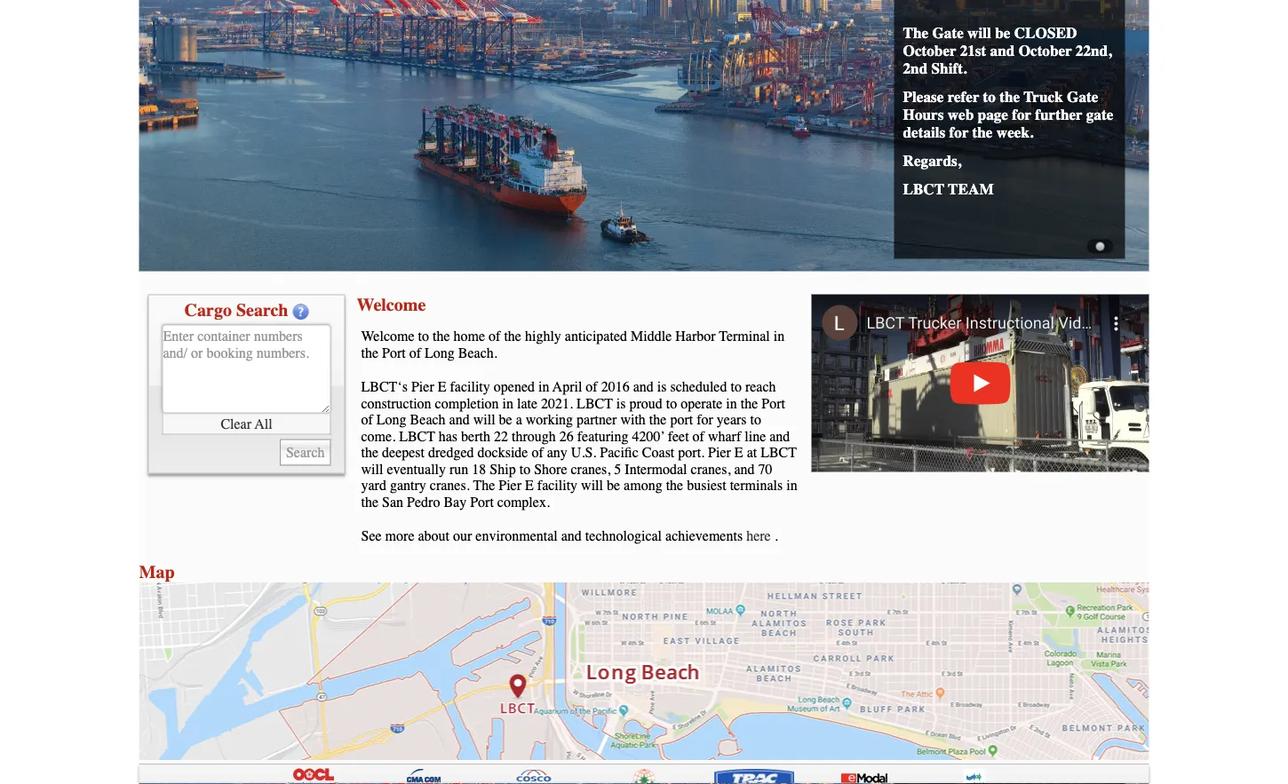 Task type: vqa. For each thing, say whether or not it's contained in the screenshot.
the 20GP Cell
no



Task type: describe. For each thing, give the bounding box(es) containing it.
.
[[775, 528, 778, 545]]

intermodal
[[625, 461, 688, 478]]

line
[[745, 428, 766, 445]]

welcome for welcome
[[357, 295, 426, 315]]

environmental
[[476, 528, 558, 545]]

to right ship
[[520, 461, 531, 478]]

working
[[526, 412, 573, 428]]

deepest
[[382, 445, 425, 461]]

harbor
[[676, 328, 716, 345]]

gate inside please refer to the truck gate hours web page for further gate details for the week.
[[1068, 88, 1099, 106]]

partner
[[577, 412, 617, 428]]

further
[[1036, 106, 1083, 124]]

completion
[[435, 396, 499, 412]]

operate
[[681, 396, 723, 412]]

beach.
[[458, 345, 498, 361]]

web
[[948, 106, 974, 124]]

feet
[[668, 428, 689, 445]]

in left late
[[503, 396, 514, 412]]

0 vertical spatial e
[[438, 379, 447, 396]]

see
[[361, 528, 382, 545]]

and left the 70
[[735, 461, 755, 478]]

to left reach
[[731, 379, 742, 396]]

of left any
[[532, 445, 544, 461]]

dockside
[[478, 445, 528, 461]]

clear all
[[221, 416, 273, 432]]

please
[[903, 88, 944, 106]]

lbct down regards,​
[[903, 181, 945, 199]]

1 horizontal spatial e
[[525, 478, 534, 494]]

2 october from the left
[[1019, 42, 1072, 60]]

dredged
[[428, 445, 474, 461]]

to right years
[[751, 412, 762, 428]]

week.
[[997, 124, 1034, 142]]

the up line
[[741, 396, 758, 412]]

26
[[560, 428, 574, 445]]

page
[[978, 106, 1009, 124]]

years
[[717, 412, 747, 428]]

port inside "welcome to the home of the highly anticipated middle harbor terminal in the port of long beach."
[[382, 345, 406, 361]]

through
[[512, 428, 556, 445]]

lbct team
[[903, 181, 994, 199]]

scheduled
[[671, 379, 727, 396]]

anticipated
[[565, 328, 628, 345]]

of up construction
[[409, 345, 421, 361]]

2 horizontal spatial for
[[1013, 106, 1032, 124]]

construction
[[361, 396, 432, 412]]

4200'
[[632, 428, 665, 445]]

busiest
[[687, 478, 727, 494]]

and right line
[[770, 428, 790, 445]]

here link
[[747, 528, 771, 545]]

Enter container numbers and/ or booking numbers. text field
[[162, 325, 331, 414]]

0 horizontal spatial be
[[499, 412, 513, 428]]

the up the 'yard'
[[361, 445, 379, 461]]

map
[[139, 563, 175, 583]]

of right feet on the bottom of the page
[[693, 428, 705, 445]]

more
[[385, 528, 415, 545]]

achievements
[[666, 528, 743, 545]]

port
[[671, 412, 693, 428]]

the inside 'the gate will be closed october 21st and october 22nd, 2nd shift.'
[[903, 24, 929, 42]]

in inside "welcome to the home of the highly anticipated middle harbor terminal in the port of long beach."
[[774, 328, 785, 345]]

hours
[[903, 106, 944, 124]]

to right proud
[[666, 396, 677, 412]]

highly
[[525, 328, 562, 345]]

technological
[[586, 528, 662, 545]]

all
[[255, 416, 273, 432]]

1 horizontal spatial be
[[607, 478, 620, 494]]

2 vertical spatial pier
[[499, 478, 522, 494]]

cranes.
[[430, 478, 470, 494]]

1 horizontal spatial is
[[658, 379, 667, 396]]

2021.
[[541, 396, 573, 412]]

has
[[439, 428, 458, 445]]

late
[[517, 396, 538, 412]]

come.
[[361, 428, 396, 445]]

lbct right at
[[761, 445, 797, 461]]

in right operate
[[726, 396, 737, 412]]

long inside lbct's pier e facility opened in april of 2016 and is scheduled to reach construction completion in late 2021.  lbct is proud to operate in the port of long beach and will be a working partner with the port for years to come.  lbct has berth 22 through 26 featuring 4200' feet of wharf line and the deepest dredged dockside of any u.s. pacific coast port. pier e at lbct will eventually run 18 ship to shore cranes, 5 intermodal cranes, and 70 yard gantry cranes. the pier e facility will be among the busiest terminals in the san pedro bay port complex.
[[377, 412, 407, 428]]

2 cranes, from the left
[[691, 461, 731, 478]]

1 cranes, from the left
[[571, 461, 611, 478]]

ship
[[490, 461, 516, 478]]

of right home
[[489, 328, 501, 345]]

to inside please refer to the truck gate hours web page for further gate details for the week.
[[984, 88, 996, 106]]

gate
[[1087, 106, 1114, 124]]

opened
[[494, 379, 535, 396]]

proud
[[630, 396, 663, 412]]

please refer to the truck gate hours web page for further gate details for the week.
[[903, 88, 1114, 142]]

22
[[494, 428, 508, 445]]

middle
[[631, 328, 672, 345]]

a
[[516, 412, 522, 428]]

and left technological
[[562, 528, 582, 545]]

and right 2016
[[633, 379, 654, 396]]

san
[[382, 494, 404, 511]]

april
[[553, 379, 582, 396]]

refer
[[948, 88, 980, 106]]

will inside 'the gate will be closed october 21st and october 22nd, 2nd shift.'
[[968, 24, 992, 42]]

cargo search
[[184, 300, 288, 320]]



Task type: locate. For each thing, give the bounding box(es) containing it.
gate right truck
[[1068, 88, 1099, 106]]

lbct's pier e facility opened in april of 2016 and is scheduled to reach construction completion in late 2021.  lbct is proud to operate in the port of long beach and will be a working partner with the port for years to come.  lbct has berth 22 through 26 featuring 4200' feet of wharf line and the deepest dredged dockside of any u.s. pacific coast port. pier e at lbct will eventually run 18 ship to shore cranes, 5 intermodal cranes, and 70 yard gantry cranes. the pier e facility will be among the busiest terminals in the san pedro bay port complex.
[[361, 379, 798, 511]]

in right terminal
[[774, 328, 785, 345]]

1 horizontal spatial october
[[1019, 42, 1072, 60]]

2 horizontal spatial e
[[735, 445, 744, 461]]

pacific
[[600, 445, 639, 461]]

1 vertical spatial be
[[499, 412, 513, 428]]

0 vertical spatial the
[[903, 24, 929, 42]]

for inside lbct's pier e facility opened in april of 2016 and is scheduled to reach construction completion in late 2021.  lbct is proud to operate in the port of long beach and will be a working partner with the port for years to come.  lbct has berth 22 through 26 featuring 4200' feet of wharf line and the deepest dredged dockside of any u.s. pacific coast port. pier e at lbct will eventually run 18 ship to shore cranes, 5 intermodal cranes, and 70 yard gantry cranes. the pier e facility will be among the busiest terminals in the san pedro bay port complex.
[[697, 412, 714, 428]]

2 vertical spatial e
[[525, 478, 534, 494]]

u.s.
[[571, 445, 597, 461]]

home
[[454, 328, 485, 345]]

0 horizontal spatial cranes,
[[571, 461, 611, 478]]

2 horizontal spatial pier
[[708, 445, 731, 461]]

featuring
[[577, 428, 629, 445]]

see more about our environmental and technological achievements here .
[[361, 528, 778, 545]]

clear all button
[[162, 414, 331, 435]]

be
[[996, 24, 1011, 42], [499, 412, 513, 428], [607, 478, 620, 494]]

1 vertical spatial the
[[473, 478, 495, 494]]

2nd
[[903, 60, 928, 78]]

and right the beach on the bottom of the page
[[449, 412, 470, 428]]

welcome inside "welcome to the home of the highly anticipated middle harbor terminal in the port of long beach."
[[361, 328, 415, 345]]

regards,​
[[903, 152, 962, 170]]

search
[[236, 300, 288, 320]]

long down lbct's
[[377, 412, 407, 428]]

the left highly
[[504, 328, 522, 345]]

2 horizontal spatial be
[[996, 24, 1011, 42]]

e left shore
[[525, 478, 534, 494]]

1 horizontal spatial the
[[903, 24, 929, 42]]

in
[[774, 328, 785, 345], [539, 379, 550, 396], [503, 396, 514, 412], [726, 396, 737, 412], [787, 478, 798, 494]]

1 vertical spatial long
[[377, 412, 407, 428]]

will left 5
[[581, 478, 604, 494]]

0 horizontal spatial e
[[438, 379, 447, 396]]

cargo
[[184, 300, 232, 320]]

the
[[1000, 88, 1021, 106], [973, 124, 993, 142], [433, 328, 450, 345], [504, 328, 522, 345], [361, 345, 379, 361], [741, 396, 758, 412], [650, 412, 667, 428], [361, 445, 379, 461], [666, 478, 684, 494], [361, 494, 379, 511]]

the left truck
[[1000, 88, 1021, 106]]

the inside lbct's pier e facility opened in april of 2016 and is scheduled to reach construction completion in late 2021.  lbct is proud to operate in the port of long beach and will be a working partner with the port for years to come.  lbct has berth 22 through 26 featuring 4200' feet of wharf line and the deepest dredged dockside of any u.s. pacific coast port. pier e at lbct will eventually run 18 ship to shore cranes, 5 intermodal cranes, and 70 yard gantry cranes. the pier e facility will be among the busiest terminals in the san pedro bay port complex.
[[473, 478, 495, 494]]

long left beach. on the top left of the page
[[425, 345, 455, 361]]

long inside "welcome to the home of the highly anticipated middle harbor terminal in the port of long beach."
[[425, 345, 455, 361]]

1 vertical spatial gate
[[1068, 88, 1099, 106]]

be left a
[[499, 412, 513, 428]]

0 horizontal spatial is
[[617, 396, 626, 412]]

1 vertical spatial port
[[762, 396, 786, 412]]

the left port
[[650, 412, 667, 428]]

1 vertical spatial e
[[735, 445, 744, 461]]

0 horizontal spatial long
[[377, 412, 407, 428]]

is left scheduled
[[658, 379, 667, 396]]

complex.
[[498, 494, 550, 511]]

1 horizontal spatial cranes,
[[691, 461, 731, 478]]

to inside "welcome to the home of the highly anticipated middle harbor terminal in the port of long beach."
[[418, 328, 429, 345]]

details
[[903, 124, 946, 142]]

october up truck
[[1019, 42, 1072, 60]]

terminal
[[719, 328, 770, 345]]

2016
[[601, 379, 630, 396]]

pier down dockside
[[499, 478, 522, 494]]

truck
[[1024, 88, 1064, 106]]

terminals
[[730, 478, 783, 494]]

be left 'among'
[[607, 478, 620, 494]]

5
[[614, 461, 622, 478]]

1 horizontal spatial for
[[950, 124, 969, 142]]

facility down beach. on the top left of the page
[[450, 379, 490, 396]]

the gate will be closed october 21st and october 22nd, 2nd shift.
[[903, 24, 1112, 78]]

the
[[903, 24, 929, 42], [473, 478, 495, 494]]

the right 'run'
[[473, 478, 495, 494]]

any
[[547, 445, 568, 461]]

facility down any
[[538, 478, 578, 494]]

welcome
[[357, 295, 426, 315], [361, 328, 415, 345]]

1 horizontal spatial port
[[470, 494, 494, 511]]

18
[[472, 461, 486, 478]]

among
[[624, 478, 663, 494]]

for right details
[[950, 124, 969, 142]]

1 vertical spatial welcome
[[361, 328, 415, 345]]

the up '2nd'
[[903, 24, 929, 42]]

0 horizontal spatial gate
[[933, 24, 964, 42]]

with
[[621, 412, 646, 428]]

lbct up featuring
[[577, 396, 613, 412]]

0 horizontal spatial the
[[473, 478, 495, 494]]

22nd,
[[1076, 42, 1112, 60]]

for right port
[[697, 412, 714, 428]]

1 vertical spatial pier
[[708, 445, 731, 461]]

october up please at the right
[[903, 42, 957, 60]]

0 vertical spatial facility
[[450, 379, 490, 396]]

at
[[747, 445, 757, 461]]

2 vertical spatial be
[[607, 478, 620, 494]]

the left home
[[433, 328, 450, 345]]

lbct
[[903, 181, 945, 199], [577, 396, 613, 412], [399, 428, 435, 445], [761, 445, 797, 461]]

in right late
[[539, 379, 550, 396]]

reach
[[746, 379, 776, 396]]

e
[[438, 379, 447, 396], [735, 445, 744, 461], [525, 478, 534, 494]]

in right the 70
[[787, 478, 798, 494]]

eventually
[[387, 461, 446, 478]]

cranes,
[[571, 461, 611, 478], [691, 461, 731, 478]]

port
[[382, 345, 406, 361], [762, 396, 786, 412], [470, 494, 494, 511]]

about
[[418, 528, 450, 545]]

0 horizontal spatial pier
[[411, 379, 434, 396]]

welcome to the home of the highly anticipated middle harbor terminal in the port of long beach.
[[361, 328, 785, 361]]

port up line
[[762, 396, 786, 412]]

closed
[[1015, 24, 1078, 42]]

1 october from the left
[[903, 42, 957, 60]]

0 horizontal spatial for
[[697, 412, 714, 428]]

of left 2016
[[586, 379, 598, 396]]

welcome for welcome to the home of the highly anticipated middle harbor terminal in the port of long beach.
[[361, 328, 415, 345]]

1 horizontal spatial facility
[[538, 478, 578, 494]]

pier
[[411, 379, 434, 396], [708, 445, 731, 461], [499, 478, 522, 494]]

facility
[[450, 379, 490, 396], [538, 478, 578, 494]]

1 vertical spatial facility
[[538, 478, 578, 494]]

be inside 'the gate will be closed october 21st and october 22nd, 2nd shift.'
[[996, 24, 1011, 42]]

coast
[[642, 445, 675, 461]]

will down "come."
[[361, 461, 383, 478]]

is
[[658, 379, 667, 396], [617, 396, 626, 412]]

port.
[[678, 445, 705, 461]]

lbct's
[[361, 379, 408, 396]]

21st and
[[961, 42, 1015, 60]]

2 vertical spatial port
[[470, 494, 494, 511]]

1 horizontal spatial pier
[[499, 478, 522, 494]]

the left san
[[361, 494, 379, 511]]

be left closed
[[996, 24, 1011, 42]]

to right refer
[[984, 88, 996, 106]]

lbct left has
[[399, 428, 435, 445]]

cranes, down wharf
[[691, 461, 731, 478]]

0 horizontal spatial october
[[903, 42, 957, 60]]

is left proud
[[617, 396, 626, 412]]

to left home
[[418, 328, 429, 345]]

cranes, left 5
[[571, 461, 611, 478]]

0 vertical spatial pier
[[411, 379, 434, 396]]

berth
[[461, 428, 491, 445]]

october
[[903, 42, 957, 60], [1019, 42, 1072, 60]]

pedro
[[407, 494, 440, 511]]

will up refer
[[968, 24, 992, 42]]

None submit
[[280, 440, 331, 466]]

and
[[633, 379, 654, 396], [449, 412, 470, 428], [770, 428, 790, 445], [735, 461, 755, 478], [562, 528, 582, 545]]

wharf
[[708, 428, 741, 445]]

here
[[747, 528, 771, 545]]

bay
[[444, 494, 467, 511]]

gantry
[[390, 478, 426, 494]]

gate
[[933, 24, 964, 42], [1068, 88, 1099, 106]]

0 vertical spatial port
[[382, 345, 406, 361]]

0 vertical spatial long
[[425, 345, 455, 361]]

pier right port. at the bottom of the page
[[708, 445, 731, 461]]

1 horizontal spatial gate
[[1068, 88, 1099, 106]]

for right page
[[1013, 106, 1032, 124]]

pier up the beach on the bottom of the page
[[411, 379, 434, 396]]

0 horizontal spatial facility
[[450, 379, 490, 396]]

0 vertical spatial welcome
[[357, 295, 426, 315]]

of down lbct's
[[361, 412, 373, 428]]

gate up the shift.
[[933, 24, 964, 42]]

the left week.
[[973, 124, 993, 142]]

e left at
[[735, 445, 744, 461]]

the up lbct's
[[361, 345, 379, 361]]

shift.
[[932, 60, 967, 78]]

will left a
[[473, 412, 496, 428]]

0 vertical spatial be
[[996, 24, 1011, 42]]

port right bay
[[470, 494, 494, 511]]

long
[[425, 345, 455, 361], [377, 412, 407, 428]]

our
[[453, 528, 472, 545]]

e up the beach on the bottom of the page
[[438, 379, 447, 396]]

yard
[[361, 478, 387, 494]]

beach
[[410, 412, 446, 428]]

0 vertical spatial gate
[[933, 24, 964, 42]]

team
[[949, 181, 994, 199]]

0 horizontal spatial port
[[382, 345, 406, 361]]

gate inside 'the gate will be closed october 21st and october 22nd, 2nd shift.'
[[933, 24, 964, 42]]

clear
[[221, 416, 252, 432]]

1 horizontal spatial long
[[425, 345, 455, 361]]

shore
[[534, 461, 567, 478]]

the right 'among'
[[666, 478, 684, 494]]

70
[[759, 461, 773, 478]]

port up lbct's
[[382, 345, 406, 361]]

run
[[450, 461, 469, 478]]

2 horizontal spatial port
[[762, 396, 786, 412]]



